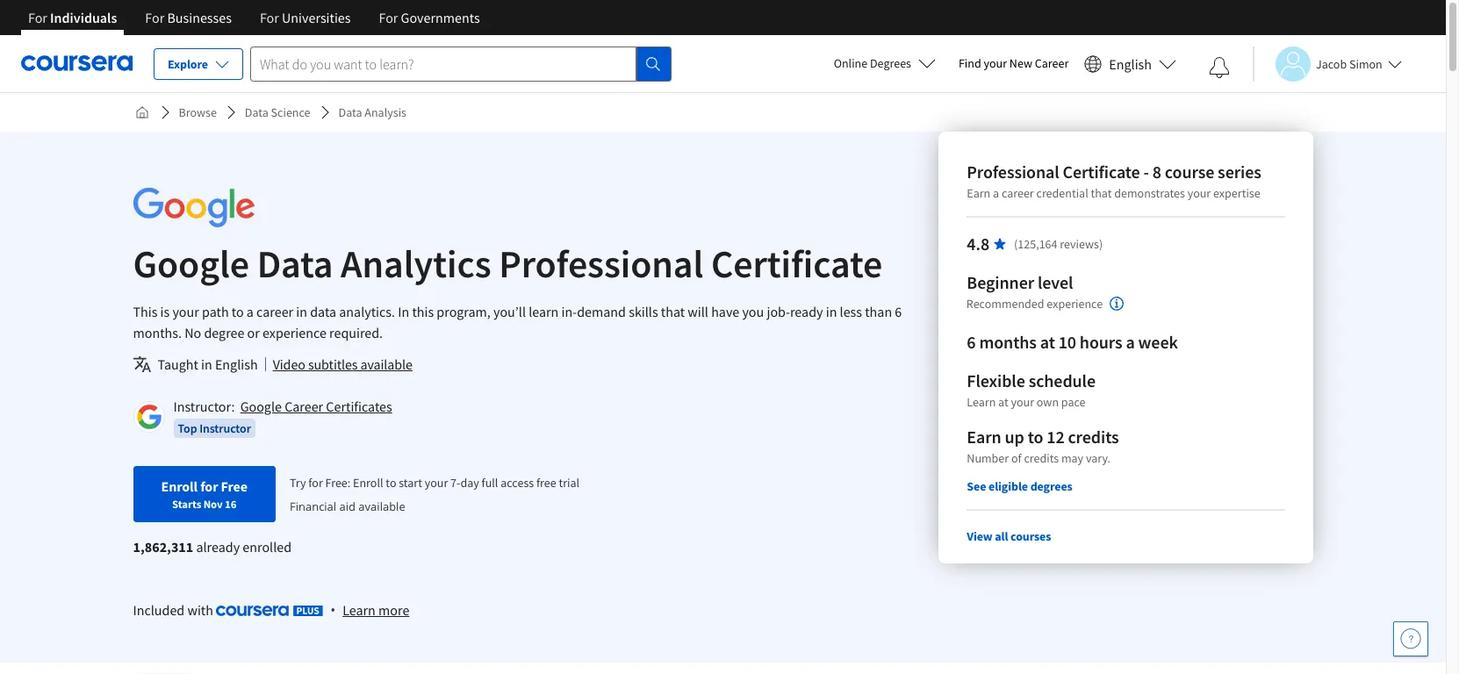 Task type: vqa. For each thing, say whether or not it's contained in the screenshot.
list containing Web Development: Free courses in web development can equip individuals with the necessary skills to become front-end or back-end developers, creating websites and web applications for businesses or clients.
no



Task type: locate. For each thing, give the bounding box(es) containing it.
to inside the this is your path to a career in data analytics. in this program, you'll learn in-demand skills that will have you job-ready in less than 6 months. no degree or experience required.
[[232, 303, 244, 320]]

at down flexible
[[998, 394, 1008, 410]]

0 vertical spatial available
[[360, 356, 413, 373]]

enroll right free:
[[353, 475, 383, 491]]

online degrees button
[[820, 44, 950, 83]]

1 vertical spatial a
[[247, 303, 254, 320]]

0 horizontal spatial learn
[[343, 601, 376, 619]]

0 vertical spatial learn
[[966, 394, 995, 410]]

instructor: google career certificates top instructor
[[173, 398, 392, 436]]

program,
[[437, 303, 491, 320]]

professional up demand at left
[[499, 240, 703, 288]]

financial aid available button
[[290, 499, 405, 514]]

degrees
[[870, 55, 911, 71]]

0 vertical spatial 6
[[895, 303, 902, 320]]

google career certificates link
[[240, 398, 392, 415]]

1 horizontal spatial career
[[1001, 185, 1033, 201]]

nov
[[203, 497, 223, 511]]

1 horizontal spatial career
[[1035, 55, 1069, 71]]

0 vertical spatial english
[[1109, 55, 1152, 72]]

1 horizontal spatial a
[[993, 185, 999, 201]]

to inside try for free: enroll to start your 7-day full access free trial financial aid available
[[386, 475, 396, 491]]

1 vertical spatial that
[[661, 303, 685, 320]]

months.
[[133, 324, 182, 342]]

experience up video
[[263, 324, 326, 342]]

for for businesses
[[145, 9, 164, 26]]

1 vertical spatial english
[[215, 356, 258, 373]]

in
[[296, 303, 307, 320], [826, 303, 837, 320], [201, 356, 212, 373]]

that right credential
[[1090, 185, 1111, 201]]

in right taught
[[201, 356, 212, 373]]

more
[[378, 601, 409, 619]]

than
[[865, 303, 892, 320]]

7-
[[450, 475, 460, 491]]

1 horizontal spatial english
[[1109, 55, 1152, 72]]

view all courses link
[[966, 528, 1051, 544]]

1 vertical spatial google
[[240, 398, 282, 415]]

your inside professional certificate - 8 course series earn a career credential that demonstrates your expertise
[[1187, 185, 1210, 201]]

google image
[[133, 188, 254, 227]]

1 horizontal spatial credits
[[1067, 426, 1119, 448]]

instructor
[[199, 421, 251, 436]]

credential
[[1036, 185, 1088, 201]]

career inside professional certificate - 8 course series earn a career credential that demonstrates your expertise
[[1001, 185, 1033, 201]]

0 horizontal spatial experience
[[263, 324, 326, 342]]

is
[[160, 303, 170, 320]]

your down course
[[1187, 185, 1210, 201]]

1 earn from the top
[[966, 185, 990, 201]]

career right new
[[1035, 55, 1069, 71]]

data for data science
[[245, 104, 268, 120]]

(125,164 reviews)
[[1014, 236, 1102, 252]]

your left own at the bottom
[[1010, 394, 1034, 410]]

1,862,311
[[133, 538, 193, 556]]

0 horizontal spatial that
[[661, 303, 685, 320]]

for left governments
[[379, 9, 398, 26]]

flexible schedule learn at your own pace
[[966, 370, 1095, 410]]

experience
[[1047, 296, 1103, 312], [263, 324, 326, 342]]

0 vertical spatial that
[[1090, 185, 1111, 201]]

analytics
[[341, 240, 491, 288]]

professional up credential
[[966, 161, 1059, 183]]

career up or
[[256, 303, 293, 320]]

your left the 7-
[[425, 475, 448, 491]]

for individuals
[[28, 9, 117, 26]]

0 horizontal spatial for
[[200, 478, 218, 495]]

data left science
[[245, 104, 268, 120]]

professional
[[966, 161, 1059, 183], [499, 240, 703, 288]]

see eligible degrees button
[[966, 478, 1072, 495]]

enroll up 'starts'
[[161, 478, 198, 495]]

0 vertical spatial at
[[1040, 331, 1055, 353]]

career inside the this is your path to a career in data analytics. in this program, you'll learn in-demand skills that will have you job-ready in less than 6 months. no degree or experience required.
[[256, 303, 293, 320]]

1 vertical spatial earn
[[966, 426, 1001, 448]]

0 horizontal spatial 6
[[895, 303, 902, 320]]

demand
[[577, 303, 626, 320]]

1 horizontal spatial to
[[386, 475, 396, 491]]

for up nov
[[200, 478, 218, 495]]

recommended
[[966, 296, 1044, 312]]

career left credential
[[1001, 185, 1033, 201]]

12
[[1046, 426, 1064, 448]]

data up data
[[257, 240, 333, 288]]

1 horizontal spatial experience
[[1047, 296, 1103, 312]]

career down video
[[285, 398, 323, 415]]

0 horizontal spatial to
[[232, 303, 244, 320]]

for inside try for free: enroll to start your 7-day full access free trial financial aid available
[[308, 475, 323, 491]]

governments
[[401, 9, 480, 26]]

google up path on the left
[[133, 240, 249, 288]]

a
[[993, 185, 999, 201], [247, 303, 254, 320], [1125, 331, 1134, 353]]

at left 10
[[1040, 331, 1055, 353]]

1 for from the left
[[28, 9, 47, 26]]

online degrees
[[834, 55, 911, 71]]

0 vertical spatial credits
[[1067, 426, 1119, 448]]

for inside enroll for free starts nov 16
[[200, 478, 218, 495]]

certificate up ready in the top of the page
[[711, 240, 882, 288]]

to
[[232, 303, 244, 320], [1027, 426, 1043, 448], [386, 475, 396, 491]]

for
[[308, 475, 323, 491], [200, 478, 218, 495]]

universities
[[282, 9, 351, 26]]

number of credits may vary.
[[966, 450, 1110, 466]]

free
[[536, 475, 556, 491]]

for left individuals
[[28, 9, 47, 26]]

1 horizontal spatial that
[[1090, 185, 1111, 201]]

1 vertical spatial career
[[285, 398, 323, 415]]

less
[[840, 303, 862, 320]]

for
[[28, 9, 47, 26], [145, 9, 164, 26], [260, 9, 279, 26], [379, 9, 398, 26]]

credits up vary.
[[1067, 426, 1119, 448]]

1 vertical spatial credits
[[1024, 450, 1058, 466]]

earn up number
[[966, 426, 1001, 448]]

2 vertical spatial to
[[386, 475, 396, 491]]

1 vertical spatial professional
[[499, 240, 703, 288]]

certificate up credential
[[1062, 161, 1140, 183]]

taught in english
[[158, 356, 258, 373]]

credits
[[1067, 426, 1119, 448], [1024, 450, 1058, 466]]

earn
[[966, 185, 990, 201], [966, 426, 1001, 448]]

1 horizontal spatial 6
[[966, 331, 975, 353]]

data inside data science link
[[245, 104, 268, 120]]

experience inside the this is your path to a career in data analytics. in this program, you'll learn in-demand skills that will have you job-ready in less than 6 months. no degree or experience required.
[[263, 324, 326, 342]]

0 horizontal spatial professional
[[499, 240, 703, 288]]

1 horizontal spatial certificate
[[1062, 161, 1140, 183]]

english
[[1109, 55, 1152, 72], [215, 356, 258, 373]]

6 left months
[[966, 331, 975, 353]]

to left the 12
[[1027, 426, 1043, 448]]

at inside flexible schedule learn at your own pace
[[998, 394, 1008, 410]]

2 earn from the top
[[966, 426, 1001, 448]]

2 vertical spatial a
[[1125, 331, 1134, 353]]

your right find
[[984, 55, 1007, 71]]

a left 'week'
[[1125, 331, 1134, 353]]

a inside the this is your path to a career in data analytics. in this program, you'll learn in-demand skills that will have you job-ready in less than 6 months. no degree or experience required.
[[247, 303, 254, 320]]

0 horizontal spatial english
[[215, 356, 258, 373]]

that left will
[[661, 303, 685, 320]]

to right path on the left
[[232, 303, 244, 320]]

1 horizontal spatial for
[[308, 475, 323, 491]]

0 vertical spatial career
[[1001, 185, 1033, 201]]

0 vertical spatial professional
[[966, 161, 1059, 183]]

start
[[399, 475, 422, 491]]

analytics.
[[339, 303, 395, 320]]

video subtitles available button
[[273, 354, 413, 375]]

1 vertical spatial learn
[[343, 601, 376, 619]]

0 horizontal spatial career
[[285, 398, 323, 415]]

0 vertical spatial career
[[1035, 55, 1069, 71]]

browse link
[[172, 97, 224, 128]]

required.
[[329, 324, 383, 342]]

to left start
[[386, 475, 396, 491]]

in left data
[[296, 303, 307, 320]]

no
[[185, 324, 201, 342]]

professional inside professional certificate - 8 course series earn a career credential that demonstrates your expertise
[[966, 161, 1059, 183]]

information about difficulty level pre-requisites. image
[[1110, 297, 1124, 311]]

experience down "level"
[[1047, 296, 1103, 312]]

for left universities
[[260, 9, 279, 26]]

for universities
[[260, 9, 351, 26]]

number
[[966, 450, 1008, 466]]

16
[[225, 497, 236, 511]]

2 for from the left
[[145, 9, 164, 26]]

(125,164
[[1014, 236, 1057, 252]]

1 horizontal spatial enroll
[[353, 475, 383, 491]]

enroll inside try for free: enroll to start your 7-day full access free trial financial aid available
[[353, 475, 383, 491]]

6 right than
[[895, 303, 902, 320]]

1 horizontal spatial learn
[[966, 394, 995, 410]]

this is your path to a career in data analytics. in this program, you'll learn in-demand skills that will have you job-ready in less than 6 months. no degree or experience required.
[[133, 303, 902, 342]]

skills
[[629, 303, 658, 320]]

see
[[966, 478, 986, 494]]

1 vertical spatial career
[[256, 303, 293, 320]]

a left credential
[[993, 185, 999, 201]]

None search field
[[250, 46, 672, 81]]

that inside the this is your path to a career in data analytics. in this program, you'll learn in-demand skills that will have you job-ready in less than 6 months. no degree or experience required.
[[661, 303, 685, 320]]

professional certificate - 8 course series earn a career credential that demonstrates your expertise
[[966, 161, 1261, 201]]

1 horizontal spatial professional
[[966, 161, 1059, 183]]

enroll
[[353, 475, 383, 491], [161, 478, 198, 495]]

available down required.
[[360, 356, 413, 373]]

day
[[460, 475, 479, 491]]

0 vertical spatial a
[[993, 185, 999, 201]]

individuals
[[50, 9, 117, 26]]

for for enroll
[[200, 478, 218, 495]]

1 vertical spatial available
[[359, 499, 405, 514]]

1 vertical spatial at
[[998, 394, 1008, 410]]

course
[[1164, 161, 1214, 183]]

2 horizontal spatial a
[[1125, 331, 1134, 353]]

reviews)
[[1059, 236, 1102, 252]]

0 vertical spatial experience
[[1047, 296, 1103, 312]]

1 vertical spatial experience
[[263, 324, 326, 342]]

data inside data analysis link
[[339, 104, 362, 120]]

earn up 4.8
[[966, 185, 990, 201]]

0 horizontal spatial enroll
[[161, 478, 198, 495]]

learn right •
[[343, 601, 376, 619]]

your inside try for free: enroll to start your 7-day full access free trial financial aid available
[[425, 475, 448, 491]]

find
[[959, 55, 981, 71]]

enrolled
[[243, 538, 292, 556]]

available right aid
[[359, 499, 405, 514]]

data left analysis
[[339, 104, 362, 120]]

hours
[[1079, 331, 1122, 353]]

3 for from the left
[[260, 9, 279, 26]]

0 horizontal spatial career
[[256, 303, 293, 320]]

pace
[[1061, 394, 1085, 410]]

career
[[1001, 185, 1033, 201], [256, 303, 293, 320]]

0 vertical spatial certificate
[[1062, 161, 1140, 183]]

for right try
[[308, 475, 323, 491]]

1 vertical spatial certificate
[[711, 240, 882, 288]]

that
[[1090, 185, 1111, 201], [661, 303, 685, 320]]

recommended experience
[[966, 296, 1103, 312]]

6
[[895, 303, 902, 320], [966, 331, 975, 353]]

0 horizontal spatial a
[[247, 303, 254, 320]]

0 vertical spatial earn
[[966, 185, 990, 201]]

credits down earn up to 12 credits
[[1024, 450, 1058, 466]]

google up instructor
[[240, 398, 282, 415]]

2 horizontal spatial to
[[1027, 426, 1043, 448]]

in left 'less'
[[826, 303, 837, 320]]

banner navigation
[[14, 0, 494, 48]]

1 horizontal spatial at
[[1040, 331, 1055, 353]]

try
[[290, 475, 306, 491]]

google
[[133, 240, 249, 288], [240, 398, 282, 415]]

0 vertical spatial to
[[232, 303, 244, 320]]

for left businesses
[[145, 9, 164, 26]]

find your new career
[[959, 55, 1069, 71]]

google inside "instructor: google career certificates top instructor"
[[240, 398, 282, 415]]

1 vertical spatial 6
[[966, 331, 975, 353]]

jacob simon button
[[1253, 46, 1402, 81]]

access
[[501, 475, 534, 491]]

0 horizontal spatial at
[[998, 394, 1008, 410]]

up
[[1004, 426, 1024, 448]]

4 for from the left
[[379, 9, 398, 26]]

a up or
[[247, 303, 254, 320]]

learn down flexible
[[966, 394, 995, 410]]

this
[[412, 303, 434, 320]]

your right the is
[[172, 303, 199, 320]]



Task type: describe. For each thing, give the bounding box(es) containing it.
subtitles
[[308, 356, 358, 373]]

help center image
[[1400, 629, 1421, 650]]

you'll
[[493, 303, 526, 320]]

data
[[310, 303, 336, 320]]

enroll inside enroll for free starts nov 16
[[161, 478, 198, 495]]

certificates
[[326, 398, 392, 415]]

full
[[482, 475, 498, 491]]

this
[[133, 303, 158, 320]]

job-
[[767, 303, 790, 320]]

a inside professional certificate - 8 course series earn a career credential that demonstrates your expertise
[[993, 185, 999, 201]]

taught
[[158, 356, 198, 373]]

all
[[994, 528, 1008, 544]]

have
[[711, 303, 739, 320]]

in
[[398, 303, 409, 320]]

learn inside • learn more
[[343, 601, 376, 619]]

learn more link
[[343, 600, 409, 621]]

week
[[1138, 331, 1178, 353]]

included
[[133, 601, 185, 619]]

4.8
[[966, 233, 989, 255]]

path
[[202, 303, 229, 320]]

online
[[834, 55, 868, 71]]

earn inside professional certificate - 8 course series earn a career credential that demonstrates your expertise
[[966, 185, 990, 201]]

available inside button
[[360, 356, 413, 373]]

a for this is your path to a career in data analytics. in this program, you'll learn in-demand skills that will have you job-ready in less than 6 months. no degree or experience required.
[[247, 303, 254, 320]]

english inside english button
[[1109, 55, 1152, 72]]

to for this is your path to a career in data analytics. in this program, you'll learn in-demand skills that will have you job-ready in less than 6 months. no degree or experience required.
[[232, 303, 244, 320]]

try for free: enroll to start your 7-day full access free trial financial aid available
[[290, 475, 579, 514]]

in-
[[561, 303, 577, 320]]

to for try for free: enroll to start your 7-day full access free trial financial aid available
[[386, 475, 396, 491]]

learn inside flexible schedule learn at your own pace
[[966, 394, 995, 410]]

your inside flexible schedule learn at your own pace
[[1010, 394, 1034, 410]]

available inside try for free: enroll to start your 7-day full access free trial financial aid available
[[359, 499, 405, 514]]

free:
[[325, 475, 351, 491]]

series
[[1217, 161, 1261, 183]]

for for governments
[[379, 9, 398, 26]]

-
[[1143, 161, 1149, 183]]

financial
[[290, 499, 336, 514]]

coursera plus image
[[216, 606, 323, 616]]

show notifications image
[[1209, 57, 1230, 78]]

aid
[[339, 499, 356, 514]]

google career certificates image
[[136, 404, 162, 430]]

free
[[221, 478, 248, 495]]

0 vertical spatial google
[[133, 240, 249, 288]]

6 inside the this is your path to a career in data analytics. in this program, you'll learn in-demand skills that will have you job-ready in less than 6 months. no degree or experience required.
[[895, 303, 902, 320]]

your inside the this is your path to a career in data analytics. in this program, you'll learn in-demand skills that will have you job-ready in less than 6 months. no degree or experience required.
[[172, 303, 199, 320]]

career inside find your new career link
[[1035, 55, 1069, 71]]

6 months at 10 hours a week
[[966, 331, 1178, 353]]

already
[[196, 538, 240, 556]]

ready
[[790, 303, 823, 320]]

trial
[[559, 475, 579, 491]]

jacob
[[1316, 56, 1347, 72]]

0 horizontal spatial in
[[201, 356, 212, 373]]

data for data analysis
[[339, 104, 362, 120]]

or
[[247, 324, 260, 342]]

0 horizontal spatial credits
[[1024, 450, 1058, 466]]

find your new career link
[[950, 53, 1077, 75]]

What do you want to learn? text field
[[250, 46, 637, 81]]

that inside professional certificate - 8 course series earn a career credential that demonstrates your expertise
[[1090, 185, 1111, 201]]

businesses
[[167, 9, 232, 26]]

data science link
[[238, 97, 317, 128]]

vary.
[[1085, 450, 1110, 466]]

google data analytics professional certificate
[[133, 240, 882, 288]]

learn
[[529, 303, 559, 320]]

you
[[742, 303, 764, 320]]

will
[[688, 303, 708, 320]]

jacob simon
[[1316, 56, 1383, 72]]

career inside "instructor: google career certificates top instructor"
[[285, 398, 323, 415]]

1 vertical spatial to
[[1027, 426, 1043, 448]]

for for individuals
[[28, 9, 47, 26]]

months
[[979, 331, 1036, 353]]

2 horizontal spatial in
[[826, 303, 837, 320]]

with
[[187, 601, 213, 619]]

for for universities
[[260, 9, 279, 26]]

video subtitles available
[[273, 356, 413, 373]]

for for try
[[308, 475, 323, 491]]

demonstrates
[[1114, 185, 1185, 201]]

0 horizontal spatial certificate
[[711, 240, 882, 288]]

for businesses
[[145, 9, 232, 26]]

courses
[[1010, 528, 1051, 544]]

beginner
[[966, 271, 1034, 293]]

1 horizontal spatial in
[[296, 303, 307, 320]]

view all courses
[[966, 528, 1051, 544]]

enroll for free starts nov 16
[[161, 478, 248, 511]]

data analysis
[[339, 104, 406, 120]]

data science
[[245, 104, 310, 120]]

a for 6 months at 10 hours a week
[[1125, 331, 1134, 353]]

instructor:
[[173, 398, 235, 415]]

top
[[178, 421, 197, 436]]

own
[[1036, 394, 1058, 410]]

expertise
[[1213, 185, 1260, 201]]

• learn more
[[330, 600, 409, 620]]

video
[[273, 356, 305, 373]]

simon
[[1349, 56, 1383, 72]]

•
[[330, 600, 336, 620]]

flexible
[[966, 370, 1025, 392]]

for governments
[[379, 9, 480, 26]]

home image
[[135, 105, 149, 119]]

earn up to 12 credits
[[966, 426, 1119, 448]]

of
[[1011, 450, 1021, 466]]

coursera image
[[21, 49, 133, 77]]

certificate inside professional certificate - 8 course series earn a career credential that demonstrates your expertise
[[1062, 161, 1140, 183]]

analysis
[[365, 104, 406, 120]]

beginner level
[[966, 271, 1073, 293]]

eligible
[[988, 478, 1028, 494]]



